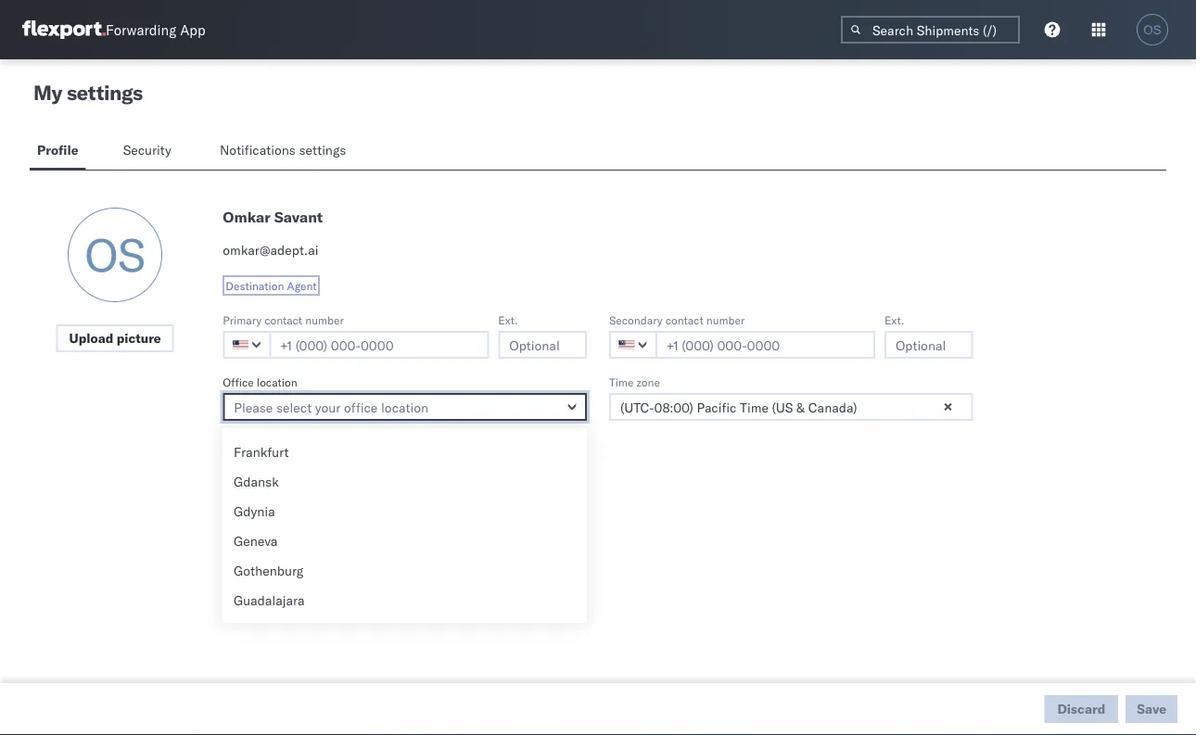 Task type: vqa. For each thing, say whether or not it's contained in the screenshot.
Forwarding App link
yes



Task type: describe. For each thing, give the bounding box(es) containing it.
the
[[223, 549, 242, 563]]

forwarding app link
[[22, 20, 205, 39]]

os button
[[1131, 8, 1174, 51]]

united states text field for primary
[[223, 331, 271, 359]]

forwarding app
[[106, 21, 205, 38]]

ext. for primary contact number
[[498, 313, 518, 327]]

agent
[[287, 279, 317, 293]]

omkar@adept.ai
[[223, 242, 318, 258]]

Optional telephone field
[[498, 331, 587, 359]]

notifications
[[220, 142, 296, 158]]

destination
[[226, 279, 284, 293]]

shown
[[314, 549, 347, 563]]

(UTC-08:00) Pacific Time (US & Canada) text field
[[609, 393, 973, 421]]

next
[[350, 549, 372, 563]]

picture
[[117, 330, 161, 346]]

will
[[279, 549, 296, 563]]

secondary
[[609, 313, 663, 327]]

geneva
[[234, 533, 278, 549]]

+1 (000) 000-0000 telephone field
[[655, 331, 875, 359]]

settings for notifications settings
[[299, 142, 346, 158]]

my
[[33, 80, 62, 105]]

job title
[[223, 437, 263, 451]]

guangzhou
[[234, 622, 300, 638]]

omkar savant
[[223, 208, 323, 226]]

time zone
[[609, 375, 660, 389]]

job
[[223, 437, 240, 451]]

settings for my settings
[[67, 80, 143, 105]]

primary contact number
[[223, 313, 344, 327]]

your
[[387, 549, 409, 563]]

gdynia
[[234, 503, 275, 520]]

security
[[123, 142, 171, 158]]

location
[[257, 375, 297, 389]]

my settings
[[33, 80, 143, 105]]

out of office the status will be shown next to your name in the messages.
[[223, 527, 527, 563]]

savant
[[274, 208, 323, 226]]

number for primary contact number
[[305, 313, 344, 327]]

Optional telephone field
[[885, 331, 973, 359]]

0 horizontal spatial os
[[84, 226, 146, 283]]

messages.
[[474, 549, 527, 563]]

ezeiza
[[234, 414, 270, 431]]

zone
[[637, 375, 660, 389]]

flexport. image
[[22, 20, 106, 39]]

Please select your office location text field
[[223, 393, 587, 421]]

omkar
[[223, 208, 270, 226]]

title
[[243, 437, 263, 451]]

ext. for secondary contact number
[[885, 313, 904, 327]]

os inside button
[[1144, 23, 1161, 37]]

guadalajara
[[234, 592, 305, 609]]

notifications settings
[[220, 142, 346, 158]]

upload picture button
[[56, 325, 174, 352]]

number for secondary contact number
[[706, 313, 745, 327]]

+1 (000) 000-0000 telephone field
[[269, 331, 489, 359]]

primary
[[223, 313, 262, 327]]



Task type: locate. For each thing, give the bounding box(es) containing it.
status
[[245, 549, 276, 563]]

United States text field
[[223, 331, 271, 359], [609, 331, 657, 359]]

status
[[223, 499, 255, 513]]

0 horizontal spatial united states text field
[[223, 331, 271, 359]]

1 horizontal spatial ext.
[[885, 313, 904, 327]]

upload picture
[[69, 330, 161, 346]]

1 contact from the left
[[264, 313, 302, 327]]

1 horizontal spatial contact
[[665, 313, 703, 327]]

os
[[1144, 23, 1161, 37], [84, 226, 146, 283]]

0 horizontal spatial contact
[[264, 313, 302, 327]]

2 number from the left
[[706, 313, 745, 327]]

contact right secondary
[[665, 313, 703, 327]]

0 horizontal spatial office
[[223, 375, 254, 389]]

to
[[375, 549, 385, 563]]

number up +1 (000) 000-0000 telephone field
[[706, 313, 745, 327]]

gothenburg
[[234, 563, 303, 579]]

0 horizontal spatial ext.
[[498, 313, 518, 327]]

destination agent
[[226, 279, 317, 293]]

1 horizontal spatial os
[[1144, 23, 1161, 37]]

2 united states text field from the left
[[609, 331, 657, 359]]

contact for primary
[[264, 313, 302, 327]]

office left location on the bottom of the page
[[223, 375, 254, 389]]

united states text field down primary
[[223, 331, 271, 359]]

Job title text field
[[223, 455, 587, 483]]

1 ext. from the left
[[498, 313, 518, 327]]

1 horizontal spatial office
[[263, 527, 299, 543]]

Search Shipments (/) text field
[[841, 16, 1020, 44]]

profile button
[[30, 134, 86, 170]]

number down agent
[[305, 313, 344, 327]]

office up 'will'
[[263, 527, 299, 543]]

gdansk
[[234, 474, 279, 490]]

1 united states text field from the left
[[223, 331, 271, 359]]

settings right notifications
[[299, 142, 346, 158]]

settings
[[67, 80, 143, 105], [299, 142, 346, 158]]

forwarding
[[106, 21, 176, 38]]

be
[[299, 549, 311, 563]]

1 vertical spatial settings
[[299, 142, 346, 158]]

1 horizontal spatial number
[[706, 313, 745, 327]]

profile
[[37, 142, 78, 158]]

office location
[[223, 375, 297, 389]]

0 horizontal spatial number
[[305, 313, 344, 327]]

office
[[223, 375, 254, 389], [263, 527, 299, 543]]

number
[[305, 313, 344, 327], [706, 313, 745, 327]]

in
[[443, 549, 452, 563]]

1 number from the left
[[305, 313, 344, 327]]

notifications settings button
[[212, 134, 361, 170]]

united states text field down secondary
[[609, 331, 657, 359]]

2 contact from the left
[[665, 313, 703, 327]]

settings inside notifications settings button
[[299, 142, 346, 158]]

1 horizontal spatial united states text field
[[609, 331, 657, 359]]

1 vertical spatial os
[[84, 226, 146, 283]]

app
[[180, 21, 205, 38]]

time
[[609, 375, 634, 389]]

upload
[[69, 330, 113, 346]]

the
[[455, 549, 472, 563]]

frankfurt
[[234, 444, 289, 460]]

name
[[412, 549, 440, 563]]

contact
[[264, 313, 302, 327], [665, 313, 703, 327]]

2 ext. from the left
[[885, 313, 904, 327]]

contact for secondary
[[665, 313, 703, 327]]

0 vertical spatial os
[[1144, 23, 1161, 37]]

out
[[223, 527, 244, 543]]

1 horizontal spatial settings
[[299, 142, 346, 158]]

1 vertical spatial office
[[263, 527, 299, 543]]

secondary contact number
[[609, 313, 745, 327]]

settings right my at the left of page
[[67, 80, 143, 105]]

0 horizontal spatial settings
[[67, 80, 143, 105]]

office inside out of office the status will be shown next to your name in the messages.
[[263, 527, 299, 543]]

security button
[[116, 134, 183, 170]]

0 vertical spatial office
[[223, 375, 254, 389]]

contact down the destination agent
[[264, 313, 302, 327]]

ext.
[[498, 313, 518, 327], [885, 313, 904, 327]]

united states text field for secondary
[[609, 331, 657, 359]]

ext. up optional phone field
[[885, 313, 904, 327]]

0 vertical spatial settings
[[67, 80, 143, 105]]

ext. up optional telephone field
[[498, 313, 518, 327]]

of
[[248, 527, 260, 543]]



